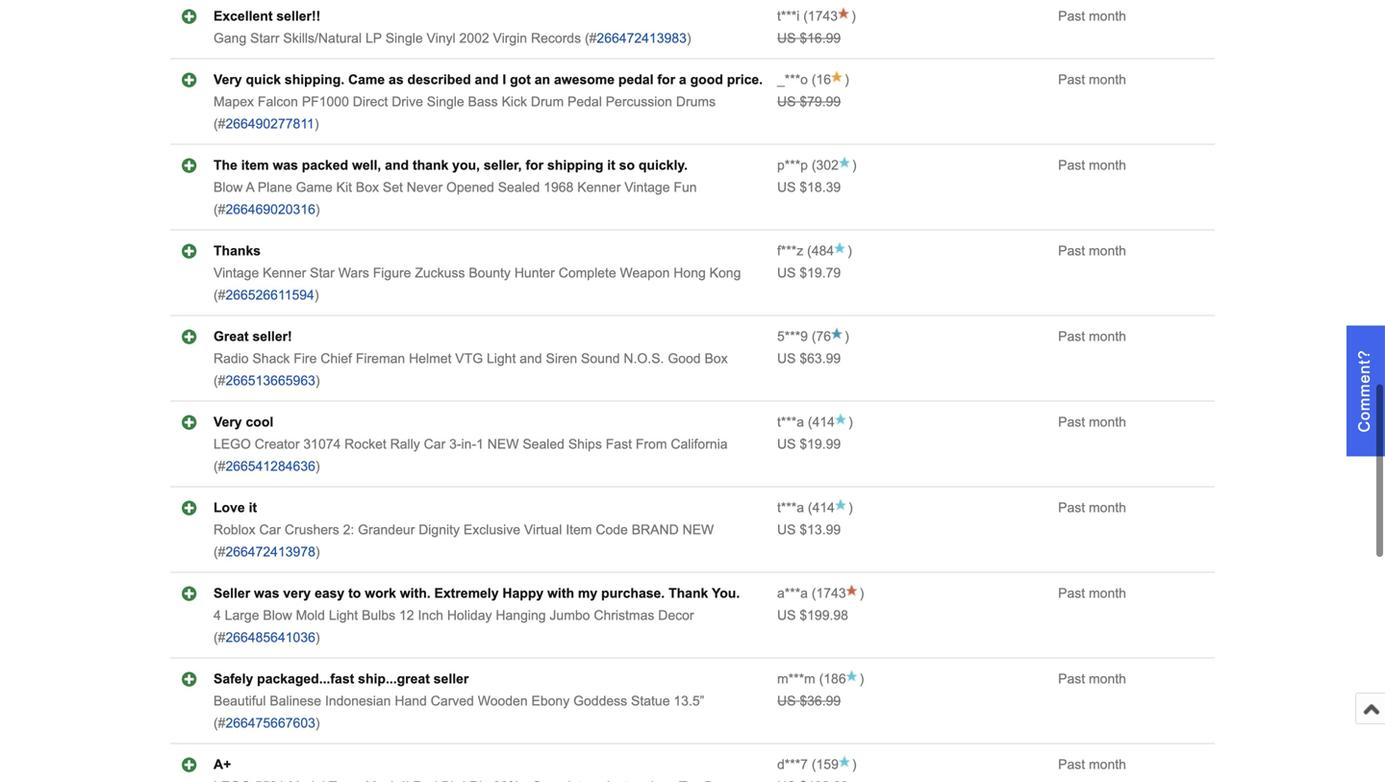 Task type: describe. For each thing, give the bounding box(es) containing it.
feedback left by buyer. element for $36.99
[[777, 672, 815, 687]]

love
[[214, 500, 245, 515]]

the item was packed well, and thank you, seller, for shipping it so quickly. element
[[214, 158, 688, 173]]

( for $36.99
[[819, 672, 824, 687]]

past month for us $18.39
[[1058, 158, 1126, 173]]

kenner inside vintage kenner star wars figure zuckuss bounty hunter complete weapon hong kong (#
[[263, 266, 306, 281]]

(# inside lego creator 31074 rocket rally car 3-in-1 new sealed ships fast from california (#
[[214, 459, 226, 474]]

balinese
[[270, 694, 321, 709]]

decor
[[658, 608, 694, 623]]

us for us $16.99
[[777, 31, 796, 46]]

crushers
[[285, 523, 339, 537]]

very for very quick shipping. came as described and i got an awesome pedal for a good price.
[[214, 72, 242, 87]]

with
[[547, 586, 574, 601]]

month for us $16.99
[[1089, 9, 1126, 24]]

safely packaged...fast ship...great seller
[[214, 672, 469, 687]]

light inside radio shack fire chief fireman helmet vtg light and siren sound n.o.s. good box (#
[[487, 351, 516, 366]]

very cool element
[[214, 415, 273, 430]]

266541284636
[[226, 459, 315, 474]]

$18.39
[[800, 180, 841, 195]]

feedback left by buyer. element for $199.98
[[777, 586, 808, 601]]

us for us $19.99
[[777, 437, 796, 452]]

past month for us $13.99
[[1058, 500, 1126, 515]]

a
[[679, 72, 687, 87]]

1 vertical spatial was
[[254, 586, 279, 601]]

2002
[[459, 31, 489, 46]]

seller was very easy to work with. extremely happy with my purchase. thank you. element
[[214, 586, 740, 601]]

( for $13.99
[[808, 500, 812, 515]]

5***9
[[777, 329, 808, 344]]

us for us $13.99
[[777, 523, 796, 537]]

and inside radio shack fire chief fireman helmet vtg light and siren sound n.o.s. good box (#
[[520, 351, 542, 366]]

past month element for $16.99
[[1058, 9, 1126, 24]]

) inside "excellent seller!! gang starr skills/natural lp single  vinyl 2002 virgin records (# 266472413983 )"
[[687, 31, 691, 46]]

past month element for $19.99
[[1058, 415, 1126, 430]]

feedback left by buyer. element for $19.79
[[777, 244, 803, 258]]

$19.99
[[800, 437, 841, 452]]

us $79.99
[[777, 94, 841, 109]]

kit
[[336, 180, 352, 195]]

thanks element
[[214, 244, 261, 258]]

16
[[816, 72, 831, 87]]

month for us $13.99
[[1089, 500, 1126, 515]]

with.
[[400, 586, 431, 601]]

186
[[824, 672, 846, 687]]

cool
[[246, 415, 273, 430]]

virgin
[[493, 31, 527, 46]]

_***o
[[777, 72, 808, 87]]

wooden
[[478, 694, 528, 709]]

us $19.99
[[777, 437, 841, 452]]

266526611594 link
[[226, 288, 314, 303]]

266490277811 link
[[226, 117, 314, 131]]

jumbo
[[550, 608, 590, 623]]

single inside mapex falcon pf1000 direct drive single bass kick drum pedal percussion drums (#
[[427, 94, 464, 109]]

sealed inside lego creator 31074 rocket rally car 3-in-1 new sealed ships fast from california (#
[[523, 437, 565, 452]]

quickly.
[[639, 158, 688, 173]]

work
[[365, 586, 396, 601]]

past month for us $79.99
[[1058, 72, 1126, 87]]

past month element for $36.99
[[1058, 672, 1126, 687]]

( right d***7
[[812, 757, 816, 772]]

so
[[619, 158, 635, 173]]

us for us $18.39
[[777, 180, 796, 195]]

3-
[[449, 437, 461, 452]]

0 vertical spatial and
[[475, 72, 499, 87]]

came
[[348, 72, 385, 87]]

helmet
[[409, 351, 452, 366]]

d***7
[[777, 757, 808, 772]]

quick
[[246, 72, 281, 87]]

266475667603 )
[[226, 716, 320, 731]]

us for us $36.99
[[777, 694, 796, 709]]

266472413983
[[597, 31, 687, 46]]

great seller! element
[[214, 329, 292, 344]]

past for us $16.99
[[1058, 9, 1085, 24]]

(# inside blow a plane game kit box set never opened sealed 1968 kenner vintage fun (#
[[214, 202, 226, 217]]

my
[[578, 586, 597, 601]]

past month for us $63.99
[[1058, 329, 1126, 344]]

percussion
[[606, 94, 672, 109]]

mapex
[[214, 94, 254, 109]]

feedback left by buyer. element for $16.99
[[777, 9, 800, 24]]

us for us $19.79
[[777, 266, 796, 281]]

comment?
[[1356, 350, 1373, 432]]

blow inside blow a plane game kit box set never opened sealed 1968 kenner vintage fun (#
[[214, 180, 243, 195]]

virtual
[[524, 523, 562, 537]]

(# inside "excellent seller!! gang starr skills/natural lp single  vinyl 2002 virgin records (# 266472413983 )"
[[585, 31, 597, 46]]

vintage inside vintage kenner star wars figure zuckuss bounty hunter complete weapon hong kong (#
[[214, 266, 259, 281]]

266469020316
[[226, 202, 315, 217]]

drums
[[676, 94, 716, 109]]

past month element for $18.39
[[1058, 158, 1126, 173]]

to
[[348, 586, 361, 601]]

box inside blow a plane game kit box set never opened sealed 1968 kenner vintage fun (#
[[356, 180, 379, 195]]

love it
[[214, 500, 257, 515]]

brand
[[632, 523, 679, 537]]

414 for us $13.99
[[812, 500, 835, 515]]

blow a plane game kit box set never opened sealed 1968 kenner vintage fun (#
[[214, 180, 697, 217]]

holiday
[[447, 608, 492, 623]]

drum
[[531, 94, 564, 109]]

safely packaged...fast ship...great seller element
[[214, 672, 469, 687]]

excellent seller!! element
[[214, 9, 321, 24]]

past month element for $79.99
[[1058, 72, 1126, 87]]

month for us $19.99
[[1089, 415, 1126, 430]]

new inside roblox car crushers 2: grandeur dignity exclusive virtual item code brand new (#
[[683, 523, 714, 537]]

very
[[283, 586, 311, 601]]

us $16.99
[[777, 31, 841, 46]]

month for us $79.99
[[1089, 72, 1126, 87]]

(# inside 4 large blow mold light bulbs 12 inch holiday hanging jumbo christmas decor (#
[[214, 630, 226, 645]]

month for us $36.99
[[1089, 672, 1126, 687]]

feedback left by buyer. element for $79.99
[[777, 72, 808, 87]]

266472413983 link
[[597, 31, 687, 46]]

price.
[[727, 72, 763, 87]]

us for us $199.98
[[777, 608, 796, 623]]

seller!!
[[276, 9, 321, 24]]

month for us $199.98
[[1089, 586, 1126, 601]]

set
[[383, 180, 403, 195]]

sound
[[581, 351, 620, 366]]

past for us $79.99
[[1058, 72, 1085, 87]]

4 large blow mold light bulbs 12 inch holiday hanging jumbo christmas decor (#
[[214, 608, 694, 645]]

sealed inside blow a plane game kit box set never opened sealed 1968 kenner vintage fun (#
[[498, 180, 540, 195]]

( 1743 for a***a
[[808, 586, 846, 601]]

lp
[[365, 31, 382, 46]]

12
[[399, 608, 414, 623]]

statue
[[631, 694, 670, 709]]

a
[[246, 180, 254, 195]]

from
[[636, 437, 667, 452]]

( for $19.99
[[808, 415, 812, 430]]

266513665963 link
[[226, 373, 315, 388]]

0 horizontal spatial and
[[385, 158, 409, 173]]

thank
[[669, 586, 708, 601]]

1 horizontal spatial for
[[657, 72, 675, 87]]

pedal
[[618, 72, 654, 87]]

exclusive
[[464, 523, 520, 537]]

past for us $19.99
[[1058, 415, 1085, 430]]

past month for us $199.98
[[1058, 586, 1126, 601]]

thank
[[413, 158, 449, 173]]

$19.79
[[800, 266, 841, 281]]

good
[[668, 351, 701, 366]]

light inside 4 large blow mold light bulbs 12 inch holiday hanging jumbo christmas decor (#
[[329, 608, 358, 623]]

past for us $199.98
[[1058, 586, 1085, 601]]

past for us $18.39
[[1058, 158, 1085, 173]]

vintage inside blow a plane game kit box set never opened sealed 1968 kenner vintage fun (#
[[625, 180, 670, 195]]

10 past from the top
[[1058, 757, 1085, 772]]

item
[[566, 523, 592, 537]]

very for very cool
[[214, 415, 242, 430]]

awesome
[[554, 72, 615, 87]]

shipping
[[547, 158, 603, 173]]

( 484
[[803, 244, 834, 258]]

fast
[[606, 437, 632, 452]]

plane
[[258, 180, 292, 195]]

414 for us $19.99
[[812, 415, 835, 430]]

( for $199.98
[[812, 586, 816, 601]]

(# inside radio shack fire chief fireman helmet vtg light and siren sound n.o.s. good box (#
[[214, 373, 226, 388]]

as
[[389, 72, 404, 87]]

love it element
[[214, 500, 257, 515]]

(# inside vintage kenner star wars figure zuckuss bounty hunter complete weapon hong kong (#
[[214, 288, 226, 303]]

266513665963
[[226, 373, 315, 388]]

creator
[[255, 437, 300, 452]]

266469020316 link
[[226, 202, 315, 217]]

feedback left by buyer. element containing d***7
[[777, 757, 808, 772]]

seller,
[[484, 158, 522, 173]]

zuckuss
[[415, 266, 465, 281]]



Task type: vqa. For each thing, say whether or not it's contained in the screenshot.


Task type: locate. For each thing, give the bounding box(es) containing it.
1 vertical spatial new
[[683, 523, 714, 537]]

box right good
[[705, 351, 728, 366]]

wars
[[338, 266, 369, 281]]

feedback left by buyer. element up 'us $36.99'
[[777, 672, 815, 687]]

6 past month element from the top
[[1058, 415, 1126, 430]]

us down m***m
[[777, 694, 796, 709]]

13.5"
[[674, 694, 704, 709]]

76
[[816, 329, 831, 344]]

3 past month element from the top
[[1058, 158, 1126, 173]]

0 horizontal spatial car
[[259, 523, 281, 537]]

blow up the "266485641036 )"
[[263, 608, 292, 623]]

sealed down seller,
[[498, 180, 540, 195]]

$13.99
[[800, 523, 841, 537]]

10 past month from the top
[[1058, 757, 1126, 772]]

(# down the the on the left
[[214, 202, 226, 217]]

past month for us $16.99
[[1058, 9, 1126, 24]]

pedal
[[568, 94, 602, 109]]

1 past month element from the top
[[1058, 9, 1126, 24]]

(# down roblox
[[214, 545, 226, 560]]

3 feedback left by buyer. element from the top
[[777, 158, 808, 173]]

n.o.s.
[[624, 351, 664, 366]]

1 vertical spatial sealed
[[523, 437, 565, 452]]

1 horizontal spatial new
[[683, 523, 714, 537]]

kenner inside blow a plane game kit box set never opened sealed 1968 kenner vintage fun (#
[[577, 180, 621, 195]]

1 vertical spatial 1743
[[816, 586, 846, 601]]

california
[[671, 437, 728, 452]]

3 month from the top
[[1089, 158, 1126, 173]]

1 vertical spatial t***a
[[777, 500, 804, 515]]

7 past month from the top
[[1058, 500, 1126, 515]]

us for us $63.99
[[777, 351, 796, 366]]

car inside roblox car crushers 2: grandeur dignity exclusive virtual item code brand new (#
[[259, 523, 281, 537]]

(# down lego
[[214, 459, 226, 474]]

described
[[407, 72, 471, 87]]

month for us $18.39
[[1089, 158, 1126, 173]]

1 vertical spatial blow
[[263, 608, 292, 623]]

0 vertical spatial very
[[214, 72, 242, 87]]

$199.98
[[800, 608, 848, 623]]

8 past month from the top
[[1058, 586, 1126, 601]]

for left the a
[[657, 72, 675, 87]]

kenner up 266526611594 ) on the top left of the page
[[263, 266, 306, 281]]

feedback left by buyer. element up us $19.79
[[777, 244, 803, 258]]

sealed left the ships on the bottom of page
[[523, 437, 565, 452]]

6 past month from the top
[[1058, 415, 1126, 430]]

1 feedback left by buyer. element from the top
[[777, 9, 800, 24]]

1 ( 414 from the top
[[804, 415, 835, 430]]

9 past from the top
[[1058, 672, 1085, 687]]

1743 up '$16.99'
[[808, 9, 838, 24]]

(# down mapex
[[214, 117, 226, 131]]

414
[[812, 415, 835, 430], [812, 500, 835, 515]]

us $18.39
[[777, 180, 841, 195]]

feedback left by buyer. element containing t***i
[[777, 9, 800, 24]]

kenner
[[577, 180, 621, 195], [263, 266, 306, 281]]

1
[[476, 437, 484, 452]]

1 vertical spatial box
[[705, 351, 728, 366]]

was up plane
[[273, 158, 298, 173]]

( right 5***9
[[812, 329, 816, 344]]

1 past from the top
[[1058, 9, 1085, 24]]

for
[[657, 72, 675, 87], [526, 158, 544, 173]]

carved
[[431, 694, 474, 709]]

6 feedback left by buyer. element from the top
[[777, 415, 804, 430]]

was left very on the left
[[254, 586, 279, 601]]

safely
[[214, 672, 253, 687]]

1 past month from the top
[[1058, 9, 1126, 24]]

( for $16.99
[[803, 9, 808, 24]]

(# inside mapex falcon pf1000 direct drive single bass kick drum pedal percussion drums (#
[[214, 117, 226, 131]]

7 feedback left by buyer. element from the top
[[777, 500, 804, 515]]

5 past from the top
[[1058, 329, 1085, 344]]

8 feedback left by buyer. element from the top
[[777, 586, 808, 601]]

1 vertical spatial 414
[[812, 500, 835, 515]]

sealed
[[498, 180, 540, 195], [523, 437, 565, 452]]

0 vertical spatial 1743
[[808, 9, 838, 24]]

a+ element
[[214, 757, 231, 772]]

p***p
[[777, 158, 808, 173]]

( right a***a
[[812, 586, 816, 601]]

rocket
[[345, 437, 386, 452]]

t***a up us $19.99
[[777, 415, 804, 430]]

in-
[[461, 437, 476, 452]]

1 horizontal spatial light
[[487, 351, 516, 366]]

past month element
[[1058, 9, 1126, 24], [1058, 72, 1126, 87], [1058, 158, 1126, 173], [1058, 244, 1126, 258], [1058, 329, 1126, 344], [1058, 415, 1126, 430], [1058, 500, 1126, 515], [1058, 586, 1126, 601], [1058, 672, 1126, 687], [1058, 757, 1126, 772]]

(# inside beautiful balinese indonesian hand carved wooden ebony goddess statue 13.5" (#
[[214, 716, 226, 731]]

2 past from the top
[[1058, 72, 1085, 87]]

0 horizontal spatial light
[[329, 608, 358, 623]]

(# right records
[[585, 31, 597, 46]]

0 vertical spatial car
[[424, 437, 446, 452]]

8 us from the top
[[777, 608, 796, 623]]

ship...great
[[358, 672, 430, 687]]

( 414 for $19.99
[[804, 415, 835, 430]]

2 t***a from the top
[[777, 500, 804, 515]]

feedback left by buyer. element for $19.99
[[777, 415, 804, 430]]

vtg
[[455, 351, 483, 366]]

2 414 from the top
[[812, 500, 835, 515]]

feedback left by buyer. element containing p***p
[[777, 158, 808, 173]]

1 horizontal spatial box
[[705, 351, 728, 366]]

10 month from the top
[[1089, 757, 1126, 772]]

8 past month element from the top
[[1058, 586, 1126, 601]]

4 us from the top
[[777, 266, 796, 281]]

0 vertical spatial box
[[356, 180, 379, 195]]

chief
[[321, 351, 352, 366]]

us $199.98
[[777, 608, 848, 623]]

very up lego
[[214, 415, 242, 430]]

1743 for us $16.99
[[808, 9, 838, 24]]

(# inside roblox car crushers 2: grandeur dignity exclusive virtual item code brand new (#
[[214, 545, 226, 560]]

0 vertical spatial kenner
[[577, 180, 621, 195]]

bounty
[[469, 266, 511, 281]]

9 feedback left by buyer. element from the top
[[777, 672, 815, 687]]

1 vertical spatial ( 414
[[804, 500, 835, 515]]

us $19.79
[[777, 266, 841, 281]]

0 vertical spatial for
[[657, 72, 675, 87]]

0 vertical spatial sealed
[[498, 180, 540, 195]]

past for us $36.99
[[1058, 672, 1085, 687]]

you,
[[452, 158, 480, 173]]

(
[[803, 9, 808, 24], [812, 72, 816, 87], [812, 158, 816, 173], [807, 244, 812, 258], [812, 329, 816, 344], [808, 415, 812, 430], [808, 500, 812, 515], [812, 586, 816, 601], [819, 672, 824, 687], [812, 757, 816, 772]]

us for us $79.99
[[777, 94, 796, 109]]

0 vertical spatial ( 1743
[[800, 9, 838, 24]]

feedback left by buyer. element for $18.39
[[777, 158, 808, 173]]

5 feedback left by buyer. element from the top
[[777, 329, 808, 344]]

us $63.99
[[777, 351, 841, 366]]

purchase.
[[601, 586, 665, 601]]

2 past month from the top
[[1058, 72, 1126, 87]]

7 past from the top
[[1058, 500, 1085, 515]]

past month element for $63.99
[[1058, 329, 1126, 344]]

0 horizontal spatial single
[[385, 31, 423, 46]]

( for $63.99
[[812, 329, 816, 344]]

fun
[[674, 180, 697, 195]]

f***z
[[777, 244, 803, 258]]

1 414 from the top
[[812, 415, 835, 430]]

1 vertical spatial and
[[385, 158, 409, 173]]

and
[[475, 72, 499, 87], [385, 158, 409, 173], [520, 351, 542, 366]]

past month element for $19.79
[[1058, 244, 1126, 258]]

weapon
[[620, 266, 670, 281]]

1 very from the top
[[214, 72, 242, 87]]

single down described on the top of page
[[427, 94, 464, 109]]

dignity
[[419, 523, 460, 537]]

5 month from the top
[[1089, 329, 1126, 344]]

1 horizontal spatial it
[[607, 158, 615, 173]]

1 us from the top
[[777, 31, 796, 46]]

kenner down shipping
[[577, 180, 621, 195]]

feedback left by buyer. element
[[777, 9, 800, 24], [777, 72, 808, 87], [777, 158, 808, 173], [777, 244, 803, 258], [777, 329, 808, 344], [777, 415, 804, 430], [777, 500, 804, 515], [777, 586, 808, 601], [777, 672, 815, 687], [777, 757, 808, 772]]

0 horizontal spatial vintage
[[214, 266, 259, 281]]

and up set
[[385, 158, 409, 173]]

0 vertical spatial it
[[607, 158, 615, 173]]

5 us from the top
[[777, 351, 796, 366]]

0 horizontal spatial it
[[249, 500, 257, 515]]

4 past month element from the top
[[1058, 244, 1126, 258]]

ebony
[[531, 694, 570, 709]]

great seller!
[[214, 329, 292, 344]]

1743
[[808, 9, 838, 24], [816, 586, 846, 601]]

feedback left by buyer. element left 159
[[777, 757, 808, 772]]

happy
[[502, 586, 544, 601]]

5 past month from the top
[[1058, 329, 1126, 344]]

car left 3-
[[424, 437, 446, 452]]

4 feedback left by buyer. element from the top
[[777, 244, 803, 258]]

the
[[214, 158, 237, 173]]

light down to
[[329, 608, 358, 623]]

( 1743 for t***i
[[800, 9, 838, 24]]

2 ( 414 from the top
[[804, 500, 835, 515]]

feedback left by buyer. element containing 5***9
[[777, 329, 808, 344]]

the item was packed well, and thank you, seller, for shipping it so quickly.
[[214, 158, 688, 173]]

very up mapex
[[214, 72, 242, 87]]

single inside "excellent seller!! gang starr skills/natural lp single  vinyl 2002 virgin records (# 266472413983 )"
[[385, 31, 423, 46]]

302
[[816, 158, 839, 173]]

past month element for $13.99
[[1058, 500, 1126, 515]]

past month
[[1058, 9, 1126, 24], [1058, 72, 1126, 87], [1058, 158, 1126, 173], [1058, 244, 1126, 258], [1058, 329, 1126, 344], [1058, 415, 1126, 430], [1058, 500, 1126, 515], [1058, 586, 1126, 601], [1058, 672, 1126, 687], [1058, 757, 1126, 772]]

feedback left by buyer. element for $13.99
[[777, 500, 804, 515]]

( 16
[[808, 72, 831, 87]]

vintage kenner star wars figure zuckuss bounty hunter complete weapon hong kong (#
[[214, 266, 741, 303]]

very quick shipping. came as described and i got an awesome pedal for a good price.
[[214, 72, 763, 87]]

9 month from the top
[[1089, 672, 1126, 687]]

( right p***p
[[812, 158, 816, 173]]

1 horizontal spatial vintage
[[625, 180, 670, 195]]

( for $18.39
[[812, 158, 816, 173]]

10 past month element from the top
[[1058, 757, 1126, 772]]

1 vertical spatial single
[[427, 94, 464, 109]]

feedback left by buyer. element up us $13.99
[[777, 500, 804, 515]]

feedback left by buyer. element containing a***a
[[777, 586, 808, 601]]

month
[[1089, 9, 1126, 24], [1089, 72, 1126, 87], [1089, 158, 1126, 173], [1089, 244, 1126, 258], [1089, 329, 1126, 344], [1089, 415, 1126, 430], [1089, 500, 1126, 515], [1089, 586, 1126, 601], [1089, 672, 1126, 687], [1089, 757, 1126, 772]]

1 vertical spatial vintage
[[214, 266, 259, 281]]

1 month from the top
[[1089, 9, 1126, 24]]

10 feedback left by buyer. element from the top
[[777, 757, 808, 772]]

(# down 4
[[214, 630, 226, 645]]

past for us $19.79
[[1058, 244, 1085, 258]]

past for us $63.99
[[1058, 329, 1085, 344]]

us down f***z
[[777, 266, 796, 281]]

well,
[[352, 158, 381, 173]]

good
[[690, 72, 723, 87]]

4 month from the top
[[1089, 244, 1126, 258]]

past month for us $36.99
[[1058, 672, 1126, 687]]

t***a for $19.99
[[777, 415, 804, 430]]

us $36.99
[[777, 694, 841, 709]]

8 month from the top
[[1089, 586, 1126, 601]]

1 vertical spatial ( 1743
[[808, 586, 846, 601]]

2:
[[343, 523, 354, 537]]

feedback left by buyer. element containing _***o
[[777, 72, 808, 87]]

0 horizontal spatial blow
[[214, 180, 243, 195]]

2 past month element from the top
[[1058, 72, 1126, 87]]

single right lp
[[385, 31, 423, 46]]

7 past month element from the top
[[1058, 500, 1126, 515]]

car inside lego creator 31074 rocket rally car 3-in-1 new sealed ships fast from california (#
[[424, 437, 446, 452]]

feedback left by buyer. element up us $19.99
[[777, 415, 804, 430]]

seller was very easy to work with. extremely happy with my purchase. thank you.
[[214, 586, 740, 601]]

1 vertical spatial car
[[259, 523, 281, 537]]

1 vertical spatial for
[[526, 158, 544, 173]]

3 past from the top
[[1058, 158, 1085, 173]]

you.
[[712, 586, 740, 601]]

us
[[777, 31, 796, 46], [777, 94, 796, 109], [777, 180, 796, 195], [777, 266, 796, 281], [777, 351, 796, 366], [777, 437, 796, 452], [777, 523, 796, 537], [777, 608, 796, 623], [777, 694, 796, 709]]

( 76
[[808, 329, 831, 344]]

us $13.99
[[777, 523, 841, 537]]

feedback left by buyer. element for $63.99
[[777, 329, 808, 344]]

5 past month element from the top
[[1058, 329, 1126, 344]]

month for us $19.79
[[1089, 244, 1126, 258]]

1 vertical spatial very
[[214, 415, 242, 430]]

i
[[502, 72, 506, 87]]

month for us $63.99
[[1089, 329, 1126, 344]]

( 1743
[[800, 9, 838, 24], [808, 586, 846, 601]]

us down the t***i
[[777, 31, 796, 46]]

266526611594
[[226, 288, 314, 303]]

( up $36.99
[[819, 672, 824, 687]]

very quick shipping. came as described and i got an awesome pedal for a good price. element
[[214, 72, 763, 87]]

414 up $13.99
[[812, 500, 835, 515]]

feedback left by buyer. element up us $16.99
[[777, 9, 800, 24]]

0 vertical spatial single
[[385, 31, 423, 46]]

new right brand at the bottom of page
[[683, 523, 714, 537]]

indonesian
[[325, 694, 391, 709]]

0 vertical spatial t***a
[[777, 415, 804, 430]]

feedback left by buyer. element containing m***m
[[777, 672, 815, 687]]

9 us from the top
[[777, 694, 796, 709]]

266485641036
[[226, 630, 315, 645]]

feedback left by buyer. element up us $199.98
[[777, 586, 808, 601]]

0 horizontal spatial new
[[487, 437, 519, 452]]

9 past month from the top
[[1058, 672, 1126, 687]]

266472413978 )
[[226, 545, 320, 560]]

vintage down thanks element
[[214, 266, 259, 281]]

us down _***o
[[777, 94, 796, 109]]

and left i
[[475, 72, 499, 87]]

1 t***a from the top
[[777, 415, 804, 430]]

0 horizontal spatial kenner
[[263, 266, 306, 281]]

t***a for $13.99
[[777, 500, 804, 515]]

4 past month from the top
[[1058, 244, 1126, 258]]

( right _***o
[[812, 72, 816, 87]]

( 414
[[804, 415, 835, 430], [804, 500, 835, 515]]

1 vertical spatial kenner
[[263, 266, 306, 281]]

vintage down quickly.
[[625, 180, 670, 195]]

( 414 for $13.99
[[804, 500, 835, 515]]

opened
[[446, 180, 494, 195]]

(# down radio
[[214, 373, 226, 388]]

( 414 up $13.99
[[804, 500, 835, 515]]

it right love at the left of the page
[[249, 500, 257, 515]]

t***i
[[777, 9, 800, 24]]

new right 1
[[487, 437, 519, 452]]

4
[[214, 608, 221, 623]]

9 past month element from the top
[[1058, 672, 1126, 687]]

2 vertical spatial and
[[520, 351, 542, 366]]

1 horizontal spatial blow
[[263, 608, 292, 623]]

easy
[[315, 586, 345, 601]]

kong
[[710, 266, 741, 281]]

new inside lego creator 31074 rocket rally car 3-in-1 new sealed ships fast from california (#
[[487, 437, 519, 452]]

2 very from the top
[[214, 415, 242, 430]]

blow left a
[[214, 180, 243, 195]]

8 past from the top
[[1058, 586, 1085, 601]]

1743 up $199.98
[[816, 586, 846, 601]]

light right vtg
[[487, 351, 516, 366]]

it left so
[[607, 158, 615, 173]]

( for $19.79
[[807, 244, 812, 258]]

( 1743 up $199.98
[[808, 586, 846, 601]]

6 month from the top
[[1089, 415, 1126, 430]]

shipping.
[[285, 72, 345, 87]]

( right f***z
[[807, 244, 812, 258]]

for right seller,
[[526, 158, 544, 173]]

box down well,
[[356, 180, 379, 195]]

1 vertical spatial light
[[329, 608, 358, 623]]

single
[[385, 31, 423, 46], [427, 94, 464, 109]]

us down a***a
[[777, 608, 796, 623]]

7 us from the top
[[777, 523, 796, 537]]

414 up $19.99
[[812, 415, 835, 430]]

266485641036 link
[[226, 630, 315, 645]]

past month element for $199.98
[[1058, 586, 1126, 601]]

us left $19.99
[[777, 437, 796, 452]]

3 us from the top
[[777, 180, 796, 195]]

feedback left by buyer. element up us $79.99
[[777, 72, 808, 87]]

(# down beautiful
[[214, 716, 226, 731]]

7 month from the top
[[1089, 500, 1126, 515]]

1 horizontal spatial single
[[427, 94, 464, 109]]

2 feedback left by buyer. element from the top
[[777, 72, 808, 87]]

blow inside 4 large blow mold light bulbs 12 inch holiday hanging jumbo christmas decor (#
[[263, 608, 292, 623]]

( right the t***i
[[803, 9, 808, 24]]

past month for us $19.79
[[1058, 244, 1126, 258]]

0 horizontal spatial box
[[356, 180, 379, 195]]

( up us $19.99
[[808, 415, 812, 430]]

drive
[[392, 94, 423, 109]]

us down p***p
[[777, 180, 796, 195]]

6 us from the top
[[777, 437, 796, 452]]

2 month from the top
[[1089, 72, 1126, 87]]

1 horizontal spatial car
[[424, 437, 446, 452]]

1 vertical spatial it
[[249, 500, 257, 515]]

complete
[[559, 266, 616, 281]]

( 1743 up '$16.99'
[[800, 9, 838, 24]]

( for $79.99
[[812, 72, 816, 87]]

2 us from the top
[[777, 94, 796, 109]]

past for us $13.99
[[1058, 500, 1085, 515]]

4 past from the top
[[1058, 244, 1085, 258]]

(# up great
[[214, 288, 226, 303]]

0 vertical spatial vintage
[[625, 180, 670, 195]]

0 vertical spatial light
[[487, 351, 516, 366]]

game
[[296, 180, 333, 195]]

feedback left by buyer. element up us $18.39
[[777, 158, 808, 173]]

1 horizontal spatial and
[[475, 72, 499, 87]]

box inside radio shack fire chief fireman helmet vtg light and siren sound n.o.s. good box (#
[[705, 351, 728, 366]]

3 past month from the top
[[1058, 158, 1126, 173]]

feedback left by buyer. element up us $63.99
[[777, 329, 808, 344]]

comment? link
[[1347, 326, 1385, 456]]

us down 5***9
[[777, 351, 796, 366]]

0 horizontal spatial for
[[526, 158, 544, 173]]

t***a up us $13.99
[[777, 500, 804, 515]]

feedback left by buyer. element containing f***z
[[777, 244, 803, 258]]

( up us $13.99
[[808, 500, 812, 515]]

car up the 266472413978
[[259, 523, 281, 537]]

0 vertical spatial was
[[273, 158, 298, 173]]

item
[[241, 158, 269, 173]]

us left $13.99
[[777, 523, 796, 537]]

roblox
[[214, 523, 255, 537]]

1 horizontal spatial kenner
[[577, 180, 621, 195]]

1743 for us $199.98
[[816, 586, 846, 601]]

seller!
[[252, 329, 292, 344]]

past month for us $19.99
[[1058, 415, 1126, 430]]

0 vertical spatial blow
[[214, 180, 243, 195]]

0 vertical spatial 414
[[812, 415, 835, 430]]

6 past from the top
[[1058, 415, 1085, 430]]

( 414 up $19.99
[[804, 415, 835, 430]]

0 vertical spatial ( 414
[[804, 415, 835, 430]]

0 vertical spatial new
[[487, 437, 519, 452]]

2 horizontal spatial and
[[520, 351, 542, 366]]

and left siren
[[520, 351, 542, 366]]

$63.99
[[800, 351, 841, 366]]



